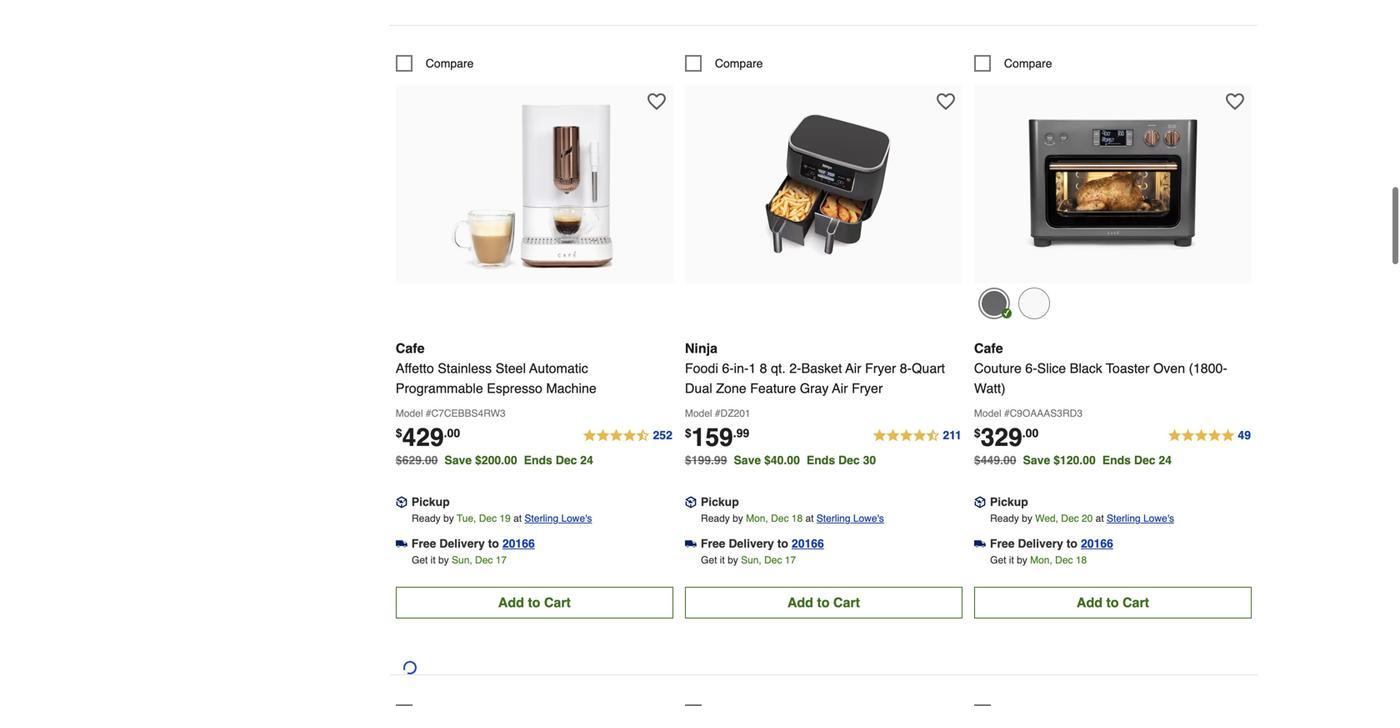 Task type: vqa. For each thing, say whether or not it's contained in the screenshot.


Task type: describe. For each thing, give the bounding box(es) containing it.
ready by tue, dec 19 at sterling lowe's
[[412, 503, 592, 514]]

20166 button for 18
[[792, 525, 824, 542]]

3 add from the left
[[1077, 585, 1103, 600]]

lowe's for ready by tue, dec 19 at sterling lowe's
[[561, 503, 592, 514]]

8-
[[900, 351, 912, 366]]

dec inside free delivery to 20166 get it by mon, dec 18
[[1056, 545, 1073, 556]]

5001380741 element
[[685, 694, 763, 706]]

get for ready by tue, dec 19 at sterling lowe's
[[412, 545, 428, 556]]

ready for ready by tue, dec 19 at sterling lowe's
[[412, 503, 441, 514]]

2 heart outline image from the left
[[937, 83, 955, 101]]

oven
[[1154, 351, 1186, 366]]

ends dec 24 element for 429
[[524, 444, 600, 457]]

2 add from the left
[[788, 585, 814, 600]]

3 cart from the left
[[1123, 585, 1150, 600]]

by down ready by tue, dec 19 at sterling lowe's
[[439, 545, 449, 556]]

211
[[943, 419, 962, 432]]

1 heart outline image from the left
[[648, 83, 666, 101]]

quart
[[912, 351, 945, 366]]

c7cebbs4rw3
[[431, 398, 506, 409]]

free for ready by tue, dec 19 at sterling lowe's
[[412, 527, 436, 540]]

$199.99 save $40.00 ends dec 30
[[685, 444, 876, 457]]

toaster
[[1106, 351, 1150, 366]]

$199.99
[[685, 444, 727, 457]]

.00 for 329
[[1023, 417, 1039, 430]]

foodi
[[685, 351, 719, 366]]

compare for 5014567131 "element" at left top
[[426, 47, 474, 60]]

in-
[[734, 351, 749, 366]]

dec down tue,
[[475, 545, 493, 556]]

cafe couture 6-slice black toaster oven (1800- watt)
[[975, 331, 1228, 386]]

0 vertical spatial air
[[846, 351, 862, 366]]

savings save $200.00 element
[[445, 444, 600, 457]]

ends for 159
[[807, 444, 835, 457]]

mon, inside free delivery to 20166 get it by mon, dec 18
[[1031, 545, 1053, 556]]

ends for 429
[[524, 444, 553, 457]]

19
[[500, 503, 511, 514]]

model # dz201
[[685, 398, 751, 409]]

ends dec 30 element
[[807, 444, 883, 457]]

sun, for tue, dec 19
[[452, 545, 472, 556]]

model for couture 6-slice black toaster oven (1800- watt)
[[975, 398, 1002, 409]]

ends for 329
[[1103, 444, 1131, 457]]

by left tue,
[[444, 503, 454, 514]]

49 button
[[1167, 416, 1252, 436]]

c9oaaas3rd3
[[1010, 398, 1083, 409]]

was price $199.99 element
[[685, 439, 734, 457]]

2 cart from the left
[[834, 585, 860, 600]]

at for tue, dec 19
[[514, 503, 522, 514]]

at for mon, dec 18
[[806, 503, 814, 514]]

dec left the 20
[[1062, 503, 1079, 514]]

tue,
[[457, 503, 476, 514]]

6- for in-
[[722, 351, 734, 366]]

0 vertical spatial mon,
[[746, 503, 768, 514]]

$ for 329
[[975, 417, 981, 430]]

ninja foodi 6-in-1 8 qt. 2-basket air fryer 8-quart dual zone feature gray air fryer image
[[732, 83, 916, 267]]

to inside free delivery to 20166 get it by mon, dec 18
[[1067, 527, 1078, 540]]

basket
[[802, 351, 842, 366]]

211 button
[[872, 416, 963, 436]]

add to cart for 1st 'add to cart' button from left
[[498, 585, 571, 600]]

model # c9oaaas3rd3
[[975, 398, 1083, 409]]

white image
[[1019, 278, 1050, 309]]

add to cart for first 'add to cart' button from the right
[[1077, 585, 1150, 600]]

model # c7cebbs4rw3
[[396, 398, 506, 409]]

5014567129 element
[[975, 45, 1053, 62]]

5 stars image
[[1167, 416, 1252, 436]]

4.5 stars image for 159
[[872, 416, 963, 436]]

by down ready by mon, dec 18 at sterling lowe's
[[728, 545, 738, 556]]

(1800-
[[1189, 351, 1228, 366]]

watt)
[[975, 371, 1006, 386]]

delivery for tue, dec 19
[[440, 527, 485, 540]]

$ for 159
[[685, 417, 692, 430]]

$449.00
[[975, 444, 1017, 457]]

save for 159
[[734, 444, 761, 457]]

delivery for wed, dec 20
[[1018, 527, 1064, 540]]

free delivery to 20166 get it by sun, dec 17 for mon,
[[701, 527, 824, 556]]

20166 for wed, dec 20
[[1081, 527, 1114, 540]]

couture
[[975, 351, 1022, 366]]

it for ready by wed, dec 20 at sterling lowe's
[[1009, 545, 1014, 556]]

by down was price $199.99 element
[[733, 503, 743, 514]]

espresso
[[487, 371, 543, 386]]

lowe's for ready by wed, dec 20 at sterling lowe's
[[1144, 503, 1175, 514]]

save for 329
[[1023, 444, 1051, 457]]

30
[[863, 444, 876, 457]]

$ 429 .00
[[396, 413, 460, 442]]

$40.00
[[765, 444, 800, 457]]

save for 429
[[445, 444, 472, 457]]

it for ready by tue, dec 19 at sterling lowe's
[[431, 545, 436, 556]]

24 for 429
[[580, 444, 593, 457]]

pickup for ready by tue, dec 19 at sterling lowe's
[[412, 485, 450, 499]]

# for cafe couture 6-slice black toaster oven (1800- watt)
[[1005, 398, 1010, 409]]

8
[[760, 351, 767, 366]]

$629.00
[[396, 444, 438, 457]]

machine
[[546, 371, 597, 386]]

compare for 5014567129 element
[[1005, 47, 1053, 60]]

zone
[[716, 371, 747, 386]]

20
[[1082, 503, 1093, 514]]

savings save $120.00 element
[[1023, 444, 1179, 457]]

compare for 5013988285 element
[[715, 47, 763, 60]]

2 add to cart button from the left
[[685, 577, 963, 609]]

dual
[[685, 371, 713, 386]]

3 add to cart button from the left
[[975, 577, 1252, 609]]

slice
[[1038, 351, 1066, 366]]

cafe for cafe affetto stainless steel automatic programmable espresso machine
[[396, 331, 425, 346]]

lowe's for ready by mon, dec 18 at sterling lowe's
[[854, 503, 884, 514]]

252
[[653, 419, 673, 432]]

18 inside free delivery to 20166 get it by mon, dec 18
[[1076, 545, 1087, 556]]

17 for 18
[[785, 545, 796, 556]]

ready by wed, dec 20 at sterling lowe's
[[991, 503, 1175, 514]]

5014033169 element
[[396, 694, 474, 706]]

pickup image
[[396, 486, 408, 498]]



Task type: locate. For each thing, give the bounding box(es) containing it.
pickup for ready by wed, dec 20 at sterling lowe's
[[990, 485, 1029, 499]]

2 horizontal spatial at
[[1096, 503, 1104, 514]]

3 pickup from the left
[[990, 485, 1029, 499]]

# for cafe affetto stainless steel automatic programmable espresso machine
[[426, 398, 431, 409]]

3 20166 from the left
[[1081, 527, 1114, 540]]

mon, down $199.99 save $40.00 ends dec 30
[[746, 503, 768, 514]]

2 horizontal spatial save
[[1023, 444, 1051, 457]]

3 # from the left
[[1005, 398, 1010, 409]]

sterling right 19
[[525, 503, 559, 514]]

1 add to cart button from the left
[[396, 577, 673, 609]]

pickup for ready by mon, dec 18 at sterling lowe's
[[701, 485, 739, 499]]

0 horizontal spatial 4.5 stars image
[[582, 416, 673, 436]]

2 horizontal spatial delivery
[[1018, 527, 1064, 540]]

sterling lowe's button for ready by mon, dec 18 at sterling lowe's
[[817, 500, 884, 517]]

sterling for mon, dec 18
[[817, 503, 851, 514]]

sterling lowe's button for ready by tue, dec 19 at sterling lowe's
[[525, 500, 592, 517]]

.00 inside $ 329 .00
[[1023, 417, 1039, 430]]

sterling lowe's button down ends dec 30 element
[[817, 500, 884, 517]]

1 vertical spatial 18
[[1076, 545, 1087, 556]]

1 24 from the left
[[580, 444, 593, 457]]

4.5 stars image containing 252
[[582, 416, 673, 436]]

1 cart from the left
[[544, 585, 571, 600]]

2 delivery from the left
[[729, 527, 774, 540]]

qt.
[[771, 351, 786, 366]]

0 horizontal spatial ends
[[524, 444, 553, 457]]

3 at from the left
[[1096, 503, 1104, 514]]

compare
[[426, 47, 474, 60], [715, 47, 763, 60], [1005, 47, 1053, 60]]

fryer
[[865, 351, 896, 366], [852, 371, 883, 386]]

2 at from the left
[[806, 503, 814, 514]]

20166 button down the 20
[[1081, 525, 1114, 542]]

1 horizontal spatial 20166 button
[[792, 525, 824, 542]]

black
[[1070, 351, 1103, 366]]

sun, for mon, dec 18
[[741, 545, 762, 556]]

0 horizontal spatial ends dec 24 element
[[524, 444, 600, 457]]

1 horizontal spatial lowe's
[[854, 503, 884, 514]]

$ inside $ 429 .00
[[396, 417, 402, 430]]

0 horizontal spatial heart outline image
[[648, 83, 666, 101]]

4.5 stars image for 429
[[582, 416, 673, 436]]

1 vertical spatial fryer
[[852, 371, 883, 386]]

at right 19
[[514, 503, 522, 514]]

6- up zone
[[722, 351, 734, 366]]

2 get from the left
[[701, 545, 717, 556]]

0 horizontal spatial get
[[412, 545, 428, 556]]

lowe's right 19
[[561, 503, 592, 514]]

sterling down ends dec 30 element
[[817, 503, 851, 514]]

24
[[580, 444, 593, 457], [1159, 444, 1172, 457]]

dec down ready by mon, dec 18 at sterling lowe's
[[765, 545, 782, 556]]

by down ready by wed, dec 20 at sterling lowe's
[[1017, 545, 1028, 556]]

actual price $429.00 element
[[396, 413, 460, 442]]

2 20166 button from the left
[[792, 525, 824, 542]]

6- inside ninja foodi 6-in-1 8 qt. 2-basket air fryer 8-quart dual zone feature gray air fryer
[[722, 351, 734, 366]]

2 model from the left
[[685, 398, 712, 409]]

2 horizontal spatial 20166
[[1081, 527, 1114, 540]]

2 .00 from the left
[[1023, 417, 1039, 430]]

delivery down wed,
[[1018, 527, 1064, 540]]

cafe couture 6-slice black toaster oven (1800-watt) image
[[1022, 83, 1205, 267]]

1 horizontal spatial compare
[[715, 47, 763, 60]]

0 horizontal spatial cafe
[[396, 331, 425, 346]]

1
[[749, 351, 756, 366]]

affetto
[[396, 351, 434, 366]]

delivery for mon, dec 18
[[729, 527, 774, 540]]

dec left 30
[[839, 444, 860, 457]]

cafe affetto stainless steel automatic programmable espresso machine
[[396, 331, 597, 386]]

ends dec 24 element right $200.00
[[524, 444, 600, 457]]

1 $ from the left
[[396, 417, 402, 430]]

free delivery to 20166 get it by sun, dec 17 down tue,
[[412, 527, 535, 556]]

1 horizontal spatial save
[[734, 444, 761, 457]]

4.5 stars image containing 211
[[872, 416, 963, 436]]

2 save from the left
[[734, 444, 761, 457]]

6- for slice
[[1026, 351, 1038, 366]]

2 ends dec 24 element from the left
[[1103, 444, 1179, 457]]

model down the dual
[[685, 398, 712, 409]]

it
[[431, 545, 436, 556], [720, 545, 725, 556], [1009, 545, 1014, 556]]

1 6- from the left
[[722, 351, 734, 366]]

0 horizontal spatial it
[[431, 545, 436, 556]]

model up 429
[[396, 398, 423, 409]]

it down ready by mon, dec 18 at sterling lowe's
[[720, 545, 725, 556]]

air right basket
[[846, 351, 862, 366]]

2 sun, from the left
[[741, 545, 762, 556]]

3 sterling lowe's button from the left
[[1107, 500, 1175, 517]]

0 horizontal spatial save
[[445, 444, 472, 457]]

0 horizontal spatial $
[[396, 417, 402, 430]]

pickup right pickup icon
[[412, 485, 450, 499]]

air right the 'gray'
[[832, 371, 848, 386]]

1 horizontal spatial 20166
[[792, 527, 824, 540]]

mon, down wed,
[[1031, 545, 1053, 556]]

1 pickup from the left
[[412, 485, 450, 499]]

1 horizontal spatial add
[[788, 585, 814, 600]]

1 pickup image from the left
[[685, 486, 697, 498]]

ends dec 24 element
[[524, 444, 600, 457], [1103, 444, 1179, 457]]

0 horizontal spatial 17
[[496, 545, 507, 556]]

3 ready from the left
[[991, 503, 1019, 514]]

1 horizontal spatial cafe
[[975, 331, 1003, 346]]

pickup image down $199.99 at the bottom
[[685, 486, 697, 498]]

1 horizontal spatial pickup image
[[975, 486, 986, 498]]

save down the .99
[[734, 444, 761, 457]]

1 horizontal spatial it
[[720, 545, 725, 556]]

1 .00 from the left
[[444, 417, 460, 430]]

to
[[488, 527, 499, 540], [778, 527, 789, 540], [1067, 527, 1078, 540], [528, 585, 541, 600], [817, 585, 830, 600], [1107, 585, 1119, 600]]

model down watt)
[[975, 398, 1002, 409]]

save down actual price $429.00 element
[[445, 444, 472, 457]]

2 free delivery to 20166 get it by sun, dec 17 from the left
[[701, 527, 824, 556]]

$ right the 211
[[975, 417, 981, 430]]

1 add from the left
[[498, 585, 524, 600]]

1 horizontal spatial add to cart
[[788, 585, 860, 600]]

lowe's
[[561, 503, 592, 514], [854, 503, 884, 514], [1144, 503, 1175, 514]]

2 horizontal spatial free
[[990, 527, 1015, 540]]

get for ready by mon, dec 18 at sterling lowe's
[[701, 545, 717, 556]]

compare inside 5014567131 "element"
[[426, 47, 474, 60]]

#
[[426, 398, 431, 409], [715, 398, 721, 409], [1005, 398, 1010, 409]]

2 sterling lowe's button from the left
[[817, 500, 884, 517]]

mon,
[[746, 503, 768, 514], [1031, 545, 1053, 556]]

delivery down tue,
[[440, 527, 485, 540]]

dz201
[[721, 398, 751, 409]]

24 down 49 button
[[1159, 444, 1172, 457]]

2 it from the left
[[720, 545, 725, 556]]

2 horizontal spatial add to cart
[[1077, 585, 1150, 600]]

.00 down model # c9oaaas3rd3
[[1023, 417, 1039, 430]]

wed,
[[1036, 503, 1059, 514]]

0 horizontal spatial 20166 button
[[503, 525, 535, 542]]

20166
[[503, 527, 535, 540], [792, 527, 824, 540], [1081, 527, 1114, 540]]

add to cart button
[[396, 577, 673, 609], [685, 577, 963, 609], [975, 577, 1252, 609]]

3 it from the left
[[1009, 545, 1014, 556]]

fryer right the 'gray'
[[852, 371, 883, 386]]

24 for 329
[[1159, 444, 1172, 457]]

20166 button down ready by mon, dec 18 at sterling lowe's
[[792, 525, 824, 542]]

1 compare from the left
[[426, 47, 474, 60]]

5014037595 element
[[975, 694, 1053, 706]]

programmable
[[396, 371, 483, 386]]

1 at from the left
[[514, 503, 522, 514]]

$449.00 save $120.00 ends dec 24
[[975, 444, 1172, 457]]

5013988285 element
[[685, 45, 763, 62]]

1 horizontal spatial 4.5 stars image
[[872, 416, 963, 436]]

2 horizontal spatial cart
[[1123, 585, 1150, 600]]

2 horizontal spatial ready
[[991, 503, 1019, 514]]

# up actual price $429.00 element
[[426, 398, 431, 409]]

add
[[498, 585, 524, 600], [788, 585, 814, 600], [1077, 585, 1103, 600]]

at right the 20
[[1096, 503, 1104, 514]]

free delivery to 20166 get it by mon, dec 18
[[990, 527, 1114, 556]]

1 # from the left
[[426, 398, 431, 409]]

ready for ready by mon, dec 18 at sterling lowe's
[[701, 503, 730, 514]]

4.5 stars image
[[582, 416, 673, 436], [872, 416, 963, 436]]

sun,
[[452, 545, 472, 556], [741, 545, 762, 556]]

0 horizontal spatial sun,
[[452, 545, 472, 556]]

$ inside $ 159 .99
[[685, 417, 692, 430]]

1 add to cart from the left
[[498, 585, 571, 600]]

delivery
[[440, 527, 485, 540], [729, 527, 774, 540], [1018, 527, 1064, 540]]

cafe up couture
[[975, 331, 1003, 346]]

3 20166 button from the left
[[1081, 525, 1114, 542]]

0 horizontal spatial add to cart button
[[396, 577, 673, 609]]

2 compare from the left
[[715, 47, 763, 60]]

stainless
[[438, 351, 492, 366]]

24 down 252 button
[[580, 444, 593, 457]]

2 ready from the left
[[701, 503, 730, 514]]

0 horizontal spatial at
[[514, 503, 522, 514]]

1 20166 button from the left
[[503, 525, 535, 542]]

ends dec 24 element right $120.00
[[1103, 444, 1179, 457]]

steel
[[496, 351, 526, 366]]

it inside free delivery to 20166 get it by mon, dec 18
[[1009, 545, 1014, 556]]

2 horizontal spatial pickup
[[990, 485, 1029, 499]]

2 $ from the left
[[685, 417, 692, 430]]

actual price $159.99 element
[[685, 413, 750, 442]]

1 horizontal spatial .00
[[1023, 417, 1039, 430]]

5014567131 element
[[396, 45, 474, 62]]

free delivery to 20166 get it by sun, dec 17
[[412, 527, 535, 556], [701, 527, 824, 556]]

20166 inside free delivery to 20166 get it by mon, dec 18
[[1081, 527, 1114, 540]]

17 for 19
[[496, 545, 507, 556]]

1 sterling from the left
[[525, 503, 559, 514]]

add to cart
[[498, 585, 571, 600], [788, 585, 860, 600], [1077, 585, 1150, 600]]

2 ends from the left
[[807, 444, 835, 457]]

model for affetto stainless steel automatic programmable espresso machine
[[396, 398, 423, 409]]

$ 159 .99
[[685, 413, 750, 442]]

dec
[[556, 444, 577, 457], [839, 444, 860, 457], [1135, 444, 1156, 457], [479, 503, 497, 514], [771, 503, 789, 514], [1062, 503, 1079, 514], [475, 545, 493, 556], [765, 545, 782, 556], [1056, 545, 1073, 556]]

3 sterling from the left
[[1107, 503, 1141, 514]]

automatic
[[529, 351, 588, 366]]

actual price $329.00 element
[[975, 413, 1039, 442]]

2 add to cart from the left
[[788, 585, 860, 600]]

18 down ready by wed, dec 20 at sterling lowe's
[[1076, 545, 1087, 556]]

2 20166 from the left
[[792, 527, 824, 540]]

model
[[396, 398, 423, 409], [685, 398, 712, 409], [975, 398, 1002, 409]]

sterling lowe's button right 19
[[525, 500, 592, 517]]

ends right $200.00
[[524, 444, 553, 457]]

ninja
[[685, 331, 718, 346]]

dec left 19
[[479, 503, 497, 514]]

2 horizontal spatial add to cart button
[[975, 577, 1252, 609]]

1 vertical spatial mon,
[[1031, 545, 1053, 556]]

6- inside cafe couture 6-slice black toaster oven (1800- watt)
[[1026, 351, 1038, 366]]

delivery inside free delivery to 20166 get it by mon, dec 18
[[1018, 527, 1064, 540]]

3 lowe's from the left
[[1144, 503, 1175, 514]]

0 horizontal spatial 24
[[580, 444, 593, 457]]

ends right $120.00
[[1103, 444, 1131, 457]]

free for ready by mon, dec 18 at sterling lowe's
[[701, 527, 726, 540]]

get inside free delivery to 20166 get it by mon, dec 18
[[991, 545, 1007, 556]]

cafe inside cafe couture 6-slice black toaster oven (1800- watt)
[[975, 331, 1003, 346]]

1 horizontal spatial 17
[[785, 545, 796, 556]]

0 horizontal spatial compare
[[426, 47, 474, 60]]

gray
[[800, 371, 829, 386]]

sterling lowe's button
[[525, 500, 592, 517], [817, 500, 884, 517], [1107, 500, 1175, 517]]

3 get from the left
[[991, 545, 1007, 556]]

1 lowe's from the left
[[561, 503, 592, 514]]

17 down ready by mon, dec 18 at sterling lowe's
[[785, 545, 796, 556]]

2 horizontal spatial get
[[991, 545, 1007, 556]]

at for wed, dec 20
[[1096, 503, 1104, 514]]

1 20166 from the left
[[503, 527, 535, 540]]

.00
[[444, 417, 460, 430], [1023, 417, 1039, 430]]

it down ready by wed, dec 20 at sterling lowe's
[[1009, 545, 1014, 556]]

pickup image for free delivery to 20166 get it by sun, dec 17
[[685, 486, 697, 498]]

2 4.5 stars image from the left
[[872, 416, 963, 436]]

2 6- from the left
[[1026, 351, 1038, 366]]

0 horizontal spatial add
[[498, 585, 524, 600]]

2 17 from the left
[[785, 545, 796, 556]]

# up $ 329 .00
[[1005, 398, 1010, 409]]

0 horizontal spatial 20166
[[503, 527, 535, 540]]

pickup image
[[685, 486, 697, 498], [975, 486, 986, 498]]

ends
[[524, 444, 553, 457], [807, 444, 835, 457], [1103, 444, 1131, 457]]

cart
[[544, 585, 571, 600], [834, 585, 860, 600], [1123, 585, 1150, 600]]

sun, down tue,
[[452, 545, 472, 556]]

$629.00 save $200.00 ends dec 24
[[396, 444, 593, 457]]

# for ninja foodi 6-in-1 8 qt. 2-basket air fryer 8-quart dual zone feature gray air fryer
[[715, 398, 721, 409]]

2 horizontal spatial it
[[1009, 545, 1014, 556]]

2 horizontal spatial sterling lowe's button
[[1107, 500, 1175, 517]]

feature
[[750, 371, 796, 386]]

delivery down ready by mon, dec 18 at sterling lowe's
[[729, 527, 774, 540]]

0 horizontal spatial free delivery to 20166 get it by sun, dec 17
[[412, 527, 535, 556]]

1 horizontal spatial add to cart button
[[685, 577, 963, 609]]

ready for ready by wed, dec 20 at sterling lowe's
[[991, 503, 1019, 514]]

2 horizontal spatial #
[[1005, 398, 1010, 409]]

get for ready by wed, dec 20 at sterling lowe's
[[991, 545, 1007, 556]]

3 ends from the left
[[1103, 444, 1131, 457]]

0 horizontal spatial model
[[396, 398, 423, 409]]

$ for 429
[[396, 417, 402, 430]]

$ 329 .00
[[975, 413, 1039, 442]]

6-
[[722, 351, 734, 366], [1026, 351, 1038, 366]]

add to cart for second 'add to cart' button
[[788, 585, 860, 600]]

$
[[396, 417, 402, 430], [685, 417, 692, 430], [975, 417, 981, 430]]

2 sterling from the left
[[817, 503, 851, 514]]

1 horizontal spatial sun,
[[741, 545, 762, 556]]

1 horizontal spatial ready
[[701, 503, 730, 514]]

2 horizontal spatial lowe's
[[1144, 503, 1175, 514]]

2 lowe's from the left
[[854, 503, 884, 514]]

0 horizontal spatial mon,
[[746, 503, 768, 514]]

free delivery to 20166 get it by sun, dec 17 down ready by mon, dec 18 at sterling lowe's
[[701, 527, 824, 556]]

lowe's right the 20
[[1144, 503, 1175, 514]]

dec down wed,
[[1056, 545, 1073, 556]]

4.5 stars image down machine
[[582, 416, 673, 436]]

1 model from the left
[[396, 398, 423, 409]]

ends right $40.00
[[807, 444, 835, 457]]

3 save from the left
[[1023, 444, 1051, 457]]

2 # from the left
[[715, 398, 721, 409]]

sterling for tue, dec 19
[[525, 503, 559, 514]]

329
[[981, 413, 1023, 442]]

2 horizontal spatial sterling
[[1107, 503, 1141, 514]]

1 17 from the left
[[496, 545, 507, 556]]

cafe affetto stainless steel automatic programmable espresso machine image
[[443, 83, 626, 267]]

was price $449.00 element
[[975, 439, 1023, 457]]

by inside free delivery to 20166 get it by mon, dec 18
[[1017, 545, 1028, 556]]

1 sun, from the left
[[452, 545, 472, 556]]

0 horizontal spatial pickup image
[[685, 486, 697, 498]]

savings save $40.00 element
[[734, 444, 883, 457]]

ready left tue,
[[412, 503, 441, 514]]

1 cafe from the left
[[396, 331, 425, 346]]

0 horizontal spatial add to cart
[[498, 585, 571, 600]]

1 horizontal spatial 6-
[[1026, 351, 1038, 366]]

1 horizontal spatial ends
[[807, 444, 835, 457]]

1 horizontal spatial 24
[[1159, 444, 1172, 457]]

it down ready by tue, dec 19 at sterling lowe's
[[431, 545, 436, 556]]

black image
[[979, 278, 1010, 309]]

1 horizontal spatial sterling
[[817, 503, 851, 514]]

1 horizontal spatial at
[[806, 503, 814, 514]]

2 horizontal spatial model
[[975, 398, 1002, 409]]

sterling
[[525, 503, 559, 514], [817, 503, 851, 514], [1107, 503, 1141, 514]]

fryer left 8-
[[865, 351, 896, 366]]

0 vertical spatial fryer
[[865, 351, 896, 366]]

cafe inside "cafe affetto stainless steel automatic programmable espresso machine"
[[396, 331, 425, 346]]

2 horizontal spatial $
[[975, 417, 981, 430]]

by left wed,
[[1022, 503, 1033, 514]]

ends dec 24 element for 329
[[1103, 444, 1179, 457]]

2 24 from the left
[[1159, 444, 1172, 457]]

dec right $200.00
[[556, 444, 577, 457]]

1 it from the left
[[431, 545, 436, 556]]

20166 button for 19
[[503, 525, 535, 542]]

0 horizontal spatial sterling lowe's button
[[525, 500, 592, 517]]

3 compare from the left
[[1005, 47, 1053, 60]]

free delivery to 20166 get it by sun, dec 17 for tue,
[[412, 527, 535, 556]]

heart outline image
[[648, 83, 666, 101], [937, 83, 955, 101]]

dec right $120.00
[[1135, 444, 1156, 457]]

at
[[514, 503, 522, 514], [806, 503, 814, 514], [1096, 503, 1104, 514]]

was price $629.00 element
[[396, 439, 445, 457]]

heart outline image
[[1226, 83, 1245, 101]]

1 delivery from the left
[[440, 527, 485, 540]]

$200.00
[[475, 444, 517, 457]]

get
[[412, 545, 428, 556], [701, 545, 717, 556], [991, 545, 1007, 556]]

3 model from the left
[[975, 398, 1002, 409]]

at down savings save $40.00 element
[[806, 503, 814, 514]]

.00 inside $ 429 .00
[[444, 417, 460, 430]]

159
[[692, 413, 733, 442]]

17
[[496, 545, 507, 556], [785, 545, 796, 556]]

2 cafe from the left
[[975, 331, 1003, 346]]

0 horizontal spatial pickup
[[412, 485, 450, 499]]

3 delivery from the left
[[1018, 527, 1064, 540]]

429
[[402, 413, 444, 442]]

20166 button down 19
[[503, 525, 535, 542]]

1 horizontal spatial #
[[715, 398, 721, 409]]

ready
[[412, 503, 441, 514], [701, 503, 730, 514], [991, 503, 1019, 514]]

cafe
[[396, 331, 425, 346], [975, 331, 1003, 346]]

20166 down ready by mon, dec 18 at sterling lowe's
[[792, 527, 824, 540]]

20166 down the 20
[[1081, 527, 1114, 540]]

ninja foodi 6-in-1 8 qt. 2-basket air fryer 8-quart dual zone feature gray air fryer
[[685, 331, 945, 386]]

1 4.5 stars image from the left
[[582, 416, 673, 436]]

pickup image for free delivery to 20166 get it by mon, dec 18
[[975, 486, 986, 498]]

2 horizontal spatial compare
[[1005, 47, 1053, 60]]

save down $ 329 .00
[[1023, 444, 1051, 457]]

$120.00
[[1054, 444, 1096, 457]]

$ right 252
[[685, 417, 692, 430]]

1 horizontal spatial mon,
[[1031, 545, 1053, 556]]

pickup image down $449.00
[[975, 486, 986, 498]]

20166 for tue, dec 19
[[503, 527, 535, 540]]

0 horizontal spatial cart
[[544, 585, 571, 600]]

sterling right the 20
[[1107, 503, 1141, 514]]

.00 for 429
[[444, 417, 460, 430]]

3 add to cart from the left
[[1077, 585, 1150, 600]]

1 vertical spatial air
[[832, 371, 848, 386]]

1 free from the left
[[412, 527, 436, 540]]

0 vertical spatial 18
[[792, 503, 803, 514]]

ready by mon, dec 18 at sterling lowe's
[[701, 503, 884, 514]]

pickup
[[412, 485, 450, 499], [701, 485, 739, 499], [990, 485, 1029, 499]]

1 horizontal spatial pickup
[[701, 485, 739, 499]]

2-
[[790, 351, 802, 366]]

2 horizontal spatial 20166 button
[[1081, 525, 1114, 542]]

free inside free delivery to 20166 get it by mon, dec 18
[[990, 527, 1015, 540]]

1 horizontal spatial 18
[[1076, 545, 1087, 556]]

0 horizontal spatial lowe's
[[561, 503, 592, 514]]

1 ends from the left
[[524, 444, 553, 457]]

49
[[1238, 419, 1251, 432]]

compare inside 5014567129 element
[[1005, 47, 1053, 60]]

1 horizontal spatial $
[[685, 417, 692, 430]]

0 horizontal spatial delivery
[[440, 527, 485, 540]]

1 free delivery to 20166 get it by sun, dec 17 from the left
[[412, 527, 535, 556]]

cafe up "affetto"
[[396, 331, 425, 346]]

1 ends dec 24 element from the left
[[524, 444, 600, 457]]

save
[[445, 444, 472, 457], [734, 444, 761, 457], [1023, 444, 1051, 457]]

# up actual price $159.99 element
[[715, 398, 721, 409]]

2 free from the left
[[701, 527, 726, 540]]

$ inside $ 329 .00
[[975, 417, 981, 430]]

2 horizontal spatial add
[[1077, 585, 1103, 600]]

20166 down 19
[[503, 527, 535, 540]]

1 horizontal spatial delivery
[[729, 527, 774, 540]]

1 horizontal spatial cart
[[834, 585, 860, 600]]

pickup down $199.99 at the bottom
[[701, 485, 739, 499]]

0 horizontal spatial .00
[[444, 417, 460, 430]]

free
[[412, 527, 436, 540], [701, 527, 726, 540], [990, 527, 1015, 540]]

by
[[444, 503, 454, 514], [733, 503, 743, 514], [1022, 503, 1033, 514], [439, 545, 449, 556], [728, 545, 738, 556], [1017, 545, 1028, 556]]

.00 down model # c7cebbs4rw3
[[444, 417, 460, 430]]

0 horizontal spatial free
[[412, 527, 436, 540]]

ready left wed,
[[991, 503, 1019, 514]]

20166 button
[[503, 525, 535, 542], [792, 525, 824, 542], [1081, 525, 1114, 542]]

dec down $199.99 save $40.00 ends dec 30
[[771, 503, 789, 514]]

lowe's down 30
[[854, 503, 884, 514]]

2 pickup from the left
[[701, 485, 739, 499]]

1 save from the left
[[445, 444, 472, 457]]

it for ready by mon, dec 18 at sterling lowe's
[[720, 545, 725, 556]]

free for ready by wed, dec 20 at sterling lowe's
[[990, 527, 1015, 540]]

17 down ready by tue, dec 19 at sterling lowe's
[[496, 545, 507, 556]]

20166 for mon, dec 18
[[792, 527, 824, 540]]

4.5 stars image up 30
[[872, 416, 963, 436]]

1 horizontal spatial free delivery to 20166 get it by sun, dec 17
[[701, 527, 824, 556]]

ready down $199.99 at the bottom
[[701, 503, 730, 514]]

18 down savings save $40.00 element
[[792, 503, 803, 514]]

1 get from the left
[[412, 545, 428, 556]]

sterling lowe's button right the 20
[[1107, 500, 1175, 517]]

6- right couture
[[1026, 351, 1038, 366]]

1 horizontal spatial ends dec 24 element
[[1103, 444, 1179, 457]]

252 button
[[582, 416, 673, 436]]

1 horizontal spatial sterling lowe's button
[[817, 500, 884, 517]]

.99
[[733, 417, 750, 430]]

pickup down $449.00
[[990, 485, 1029, 499]]

loading image
[[401, 648, 419, 667]]

1 horizontal spatial get
[[701, 545, 717, 556]]

model for foodi 6-in-1 8 qt. 2-basket air fryer 8-quart dual zone feature gray air fryer
[[685, 398, 712, 409]]

0 horizontal spatial 6-
[[722, 351, 734, 366]]

2 pickup image from the left
[[975, 486, 986, 498]]

1 horizontal spatial heart outline image
[[937, 83, 955, 101]]

0 horizontal spatial sterling
[[525, 503, 559, 514]]

18
[[792, 503, 803, 514], [1076, 545, 1087, 556]]

20166 button for 20
[[1081, 525, 1114, 542]]

3 $ from the left
[[975, 417, 981, 430]]

1 sterling lowe's button from the left
[[525, 500, 592, 517]]

0 horizontal spatial ready
[[412, 503, 441, 514]]

1 ready from the left
[[412, 503, 441, 514]]

cafe for cafe couture 6-slice black toaster oven (1800- watt)
[[975, 331, 1003, 346]]

sun, down ready by mon, dec 18 at sterling lowe's
[[741, 545, 762, 556]]

2 horizontal spatial ends
[[1103, 444, 1131, 457]]

$ up $629.00
[[396, 417, 402, 430]]

sterling for wed, dec 20
[[1107, 503, 1141, 514]]

0 horizontal spatial #
[[426, 398, 431, 409]]

1 horizontal spatial model
[[685, 398, 712, 409]]

sterling lowe's button for ready by wed, dec 20 at sterling lowe's
[[1107, 500, 1175, 517]]

compare inside 5013988285 element
[[715, 47, 763, 60]]

0 horizontal spatial 18
[[792, 503, 803, 514]]

1 horizontal spatial free
[[701, 527, 726, 540]]

3 free from the left
[[990, 527, 1015, 540]]



